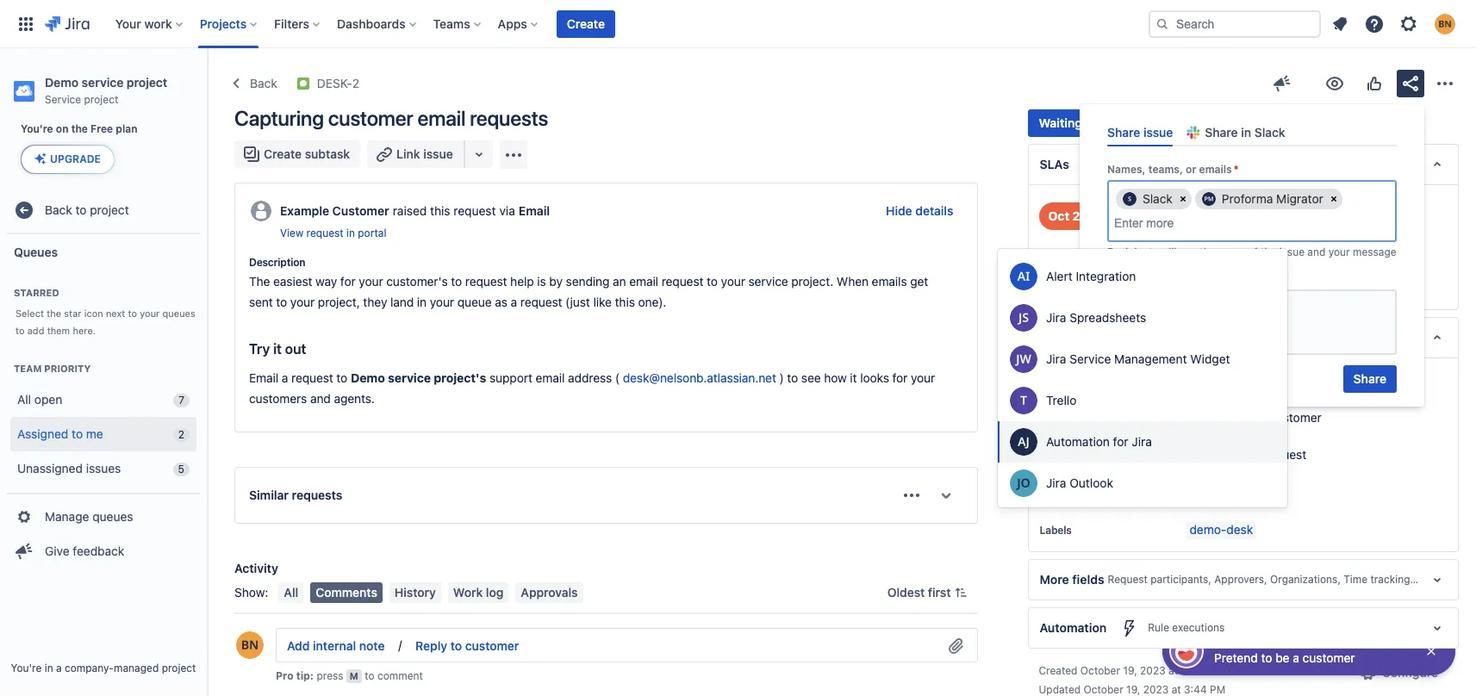 Task type: vqa. For each thing, say whether or not it's contained in the screenshot.
left they
yes



Task type: locate. For each thing, give the bounding box(es) containing it.
for
[[1086, 115, 1102, 130], [340, 274, 356, 289], [892, 371, 908, 385], [1113, 435, 1129, 449]]

create down capturing
[[264, 147, 302, 161]]

0 horizontal spatial service
[[82, 75, 123, 90]]

a right be
[[1293, 651, 1300, 665]]

request right view
[[306, 227, 343, 240]]

1:29 up started.
[[504, 628, 528, 642]]

0 horizontal spatial customer
[[328, 106, 413, 130]]

customer for example customer raised this request via email
[[332, 203, 389, 218]]

demo for demo basics
[[1214, 636, 1244, 649]]

2 vertical spatial service
[[388, 371, 431, 385]]

easiest
[[273, 274, 312, 289]]

tracking,
[[1371, 573, 1413, 586]]

1 vertical spatial requests
[[292, 488, 342, 502]]

0 vertical spatial slack
[[1255, 125, 1286, 140]]

pro tip: press m to comment
[[276, 670, 423, 683]]

in up 'slas' element
[[1241, 125, 1251, 140]]

for right way
[[340, 274, 356, 289]]

a left company-
[[56, 662, 62, 675]]

pm up started.
[[531, 628, 549, 642]]

1 vertical spatial create
[[264, 147, 302, 161]]

pro
[[276, 670, 294, 683]]

1 vertical spatial customer
[[1268, 410, 1322, 424]]

all left open
[[17, 392, 31, 406]]

priority
[[44, 363, 91, 374], [1040, 486, 1075, 499]]

getting left touch
[[681, 651, 720, 666]]

1 horizontal spatial 2023
[[1140, 664, 1166, 677]]

service up free
[[82, 75, 123, 90]]

0 vertical spatial demo
[[45, 75, 79, 90]]

priority inside group
[[44, 363, 91, 374]]

customer
[[328, 106, 413, 130], [465, 639, 519, 654], [1303, 651, 1355, 665]]

1 horizontal spatial request
[[1108, 573, 1148, 586]]

1 vertical spatial email
[[249, 371, 278, 385]]

and down response
[[1308, 246, 1326, 259]]

when
[[837, 274, 869, 289]]

automation for jira image
[[1010, 428, 1038, 456]]

slack left clear image
[[1143, 191, 1173, 206]]

1 oct from the top
[[1048, 209, 1070, 223]]

1 horizontal spatial customer
[[1268, 410, 1322, 424]]

1 vertical spatial service
[[748, 274, 788, 289]]

clear image
[[1176, 192, 1190, 206]]

customer up portal
[[332, 203, 389, 218]]

add
[[27, 325, 44, 336]]

watch options: you are not watching this issue, 0 people watching image
[[1325, 73, 1345, 94]]

how
[[824, 371, 847, 385]]

team priority group
[[7, 345, 200, 493]]

0 horizontal spatial requests
[[292, 488, 342, 502]]

is right touch
[[771, 651, 780, 666]]

give feedback button
[[7, 534, 200, 569]]

all for all open
[[17, 392, 31, 406]]

19, up only
[[439, 628, 455, 642]]

tab list containing share issue
[[1101, 118, 1404, 147]]

0 horizontal spatial email
[[249, 371, 278, 385]]

first left newest first icon
[[928, 585, 951, 600]]

in right land
[[417, 295, 427, 309]]

but
[[272, 651, 291, 666]]

proforma
[[1222, 191, 1273, 206]]

1 horizontal spatial demo
[[351, 371, 385, 385]]

unassigned issues
[[17, 461, 121, 475]]

is inside the easiest way for your customer's to request help is by sending an email request to your service project. when emails get sent to your project, they land in your queue as a request (just like this one).
[[537, 274, 546, 289]]

primary element
[[10, 0, 1149, 48]]

managed
[[114, 662, 159, 675]]

first inside 'time to first response within 8h'
[[1232, 203, 1254, 218]]

requests
[[470, 106, 548, 130], [292, 488, 342, 502]]

waiting
[[1039, 115, 1083, 130]]

time to resolution
[[1187, 252, 1287, 266]]

19, right "created"
[[1123, 664, 1137, 677]]

demo
[[45, 75, 79, 90], [351, 371, 385, 385], [1214, 636, 1244, 649]]

1 horizontal spatial emails
[[1199, 163, 1232, 176]]

0 horizontal spatial create
[[264, 147, 302, 161]]

0 horizontal spatial it
[[273, 341, 282, 357]]

time
[[1187, 203, 1214, 218], [1187, 252, 1214, 266], [1344, 573, 1368, 586]]

message
[[1107, 272, 1153, 285]]

1 vertical spatial automation
[[1040, 621, 1107, 635]]

0 vertical spatial october
[[390, 628, 435, 642]]

approvers,
[[1214, 573, 1267, 586]]

create inside 'button'
[[264, 147, 302, 161]]

1 01:29 from the top
[[1091, 209, 1125, 223]]

demo up pretend
[[1214, 636, 1244, 649]]

october right "created"
[[1081, 664, 1120, 677]]

0 horizontal spatial all
[[17, 392, 31, 406]]

tab list
[[1101, 118, 1404, 147]]

more fields element
[[1029, 559, 1476, 601]]

0 vertical spatial see
[[1180, 246, 1197, 259]]

2 vertical spatial issue
[[1280, 246, 1305, 259]]

create for create subtask
[[264, 147, 302, 161]]

starred group
[[7, 269, 200, 345]]

the left name on the right top of page
[[1200, 246, 1216, 259]]

link web pages and more image
[[469, 144, 489, 165]]

issue up teams, on the top right
[[1144, 125, 1173, 140]]

they left receive
[[337, 672, 361, 687]]

apps button
[[493, 10, 545, 37]]

0 horizontal spatial 2023
[[458, 628, 487, 642]]

0 horizontal spatial support
[[490, 371, 532, 385]]

priority right "jira outlook" image at bottom
[[1040, 486, 1075, 499]]

0 vertical spatial issue
[[1144, 125, 1173, 140]]

1 horizontal spatial queues
[[162, 308, 195, 319]]

issue inside link issue button
[[423, 147, 453, 161]]

request inside more fields request participants, approvers, organizations, time tracking, approver gro
[[1108, 573, 1148, 586]]

email up customers
[[249, 371, 278, 385]]

help image
[[1364, 13, 1385, 34]]

for inside the easiest way for your customer's to request help is by sending an email request to your service project. when emails get sent to your project, they land in your queue as a request (just like this one).
[[340, 274, 356, 289]]

it right the how
[[850, 371, 857, 385]]

0 horizontal spatial getting
[[480, 651, 519, 666]]

in inside tab list
[[1241, 125, 1251, 140]]

0 horizontal spatial this
[[430, 203, 450, 218]]

customer up inbox. at the bottom left
[[465, 639, 519, 654]]

demo for demo service project
[[45, 75, 79, 90]]

all inside 'team priority' group
[[17, 392, 31, 406]]

sidebar navigation image
[[188, 69, 226, 103]]

email down just at left bottom
[[448, 672, 478, 687]]

service left project.
[[748, 274, 788, 289]]

1 vertical spatial october
[[1081, 664, 1120, 677]]

october up only
[[390, 628, 435, 642]]

you're left on at the left of the page
[[21, 122, 53, 135]]

1 horizontal spatial they
[[363, 295, 387, 309]]

2 horizontal spatial customer
[[1303, 651, 1355, 665]]

request up the queue
[[465, 274, 507, 289]]

support up names,
[[1105, 115, 1151, 130]]

(
[[615, 371, 620, 385]]

2 oct from the top
[[1048, 257, 1070, 271]]

share
[[1107, 125, 1140, 140], [1205, 125, 1238, 140], [1354, 372, 1387, 386]]

group
[[7, 493, 200, 574]]

0 vertical spatial email
[[519, 203, 550, 218]]

your inside ) to see how it looks for your customers and agents.
[[911, 371, 935, 385]]

Message (optional) text field
[[1107, 290, 1397, 355]]

see inside ) to see how it looks for your customers and agents.
[[801, 371, 821, 385]]

project,
[[318, 295, 360, 309]]

emails inside the easiest way for your customer's to request help is by sending an email request to your service project. when emails get sent to your project, they land in your queue as a request (just like this one).
[[872, 274, 907, 289]]

Search field
[[1149, 10, 1321, 37]]

back up capturing
[[250, 76, 277, 90]]

automation for jira
[[1046, 435, 1152, 449]]

create inside button
[[567, 16, 605, 31]]

appswitcher icon image
[[16, 13, 36, 34]]

2 up capturing customer email requests
[[352, 76, 359, 90]]

vote options: no one has voted for this issue yet. image
[[1364, 73, 1385, 94]]

1 horizontal spatial all
[[284, 585, 298, 600]]

1 vertical spatial back
[[45, 202, 72, 217]]

customer
[[332, 203, 389, 218], [1268, 410, 1322, 424]]

demo up on at the left of the page
[[45, 75, 79, 90]]

request down by on the top of page
[[520, 295, 562, 309]]

23
[[1073, 257, 1088, 271]]

1 horizontal spatial back
[[250, 76, 277, 90]]

add app image
[[503, 144, 524, 165]]

1 vertical spatial 19,
[[1123, 664, 1137, 677]]

your right for
[[589, 651, 613, 666]]

1 vertical spatial example
[[1217, 410, 1264, 424]]

priority up open
[[44, 363, 91, 374]]

0 vertical spatial it
[[273, 341, 282, 357]]

jira spreadsheets image
[[1010, 304, 1038, 332]]

you're left company-
[[11, 662, 42, 675]]

time for time to resolution
[[1187, 252, 1214, 266]]

customer up emailed request
[[1268, 410, 1322, 424]]

1 horizontal spatial create
[[567, 16, 605, 31]]

0 horizontal spatial customer
[[332, 203, 389, 218]]

details
[[1040, 330, 1080, 345]]

request down out
[[291, 371, 333, 385]]

it right try
[[273, 341, 282, 357]]

1 horizontal spatial october
[[1081, 664, 1120, 677]]

2 horizontal spatial as
[[827, 651, 840, 666]]

oct left 20
[[1048, 209, 1070, 223]]

1 horizontal spatial and
[[1308, 246, 1326, 259]]

customers
[[249, 391, 307, 406]]

1 horizontal spatial it
[[850, 371, 857, 385]]

1 horizontal spatial issue
[[1144, 125, 1173, 140]]

at down rule executions
[[1169, 664, 1178, 677]]

0 horizontal spatial issue
[[423, 147, 453, 161]]

your inside but wait, the conversation is only just getting started. for your customers, getting in touch is as easy as responding to the notification they receive in their email inbox.
[[589, 651, 613, 666]]

requests up add app icon
[[470, 106, 548, 130]]

raised
[[393, 203, 427, 218]]

1 horizontal spatial getting
[[681, 651, 720, 666]]

see right will
[[1180, 246, 1197, 259]]

2 getting from the left
[[681, 651, 720, 666]]

1 vertical spatial issue
[[423, 147, 453, 161]]

1 horizontal spatial 2
[[352, 76, 359, 90]]

0 horizontal spatial 2
[[178, 428, 184, 441]]

settings image
[[1399, 13, 1419, 34]]

automation up "created"
[[1040, 621, 1107, 635]]

0 horizontal spatial and
[[310, 391, 331, 406]]

(optional)
[[1155, 272, 1205, 285]]

customer inside demo basics pretend to be a customer
[[1303, 651, 1355, 665]]

demo-desk
[[1190, 522, 1253, 537]]

2 01:29 from the top
[[1091, 257, 1125, 271]]

0 horizontal spatial see
[[801, 371, 821, 385]]

newest first image
[[954, 586, 968, 600]]

a inside the easiest way for your customer's to request help is by sending an email request to your service project. when emails get sent to your project, they land in your queue as a request (just like this one).
[[511, 295, 517, 309]]

see for to
[[801, 371, 821, 385]]

email right via
[[519, 203, 550, 218]]

see
[[1180, 246, 1197, 259], [801, 371, 821, 385]]

your right looks
[[911, 371, 935, 385]]

0 vertical spatial create
[[567, 16, 605, 31]]

getting
[[480, 651, 519, 666], [681, 651, 720, 666]]

jira image
[[45, 13, 89, 34], [45, 13, 89, 34]]

menu bar
[[275, 583, 587, 603]]

queues up give feedback button
[[92, 509, 133, 524]]

hide details
[[886, 203, 954, 218]]

0 horizontal spatial service
[[45, 93, 81, 106]]

demo up agents.
[[351, 371, 385, 385]]

notifications image
[[1330, 13, 1350, 34]]

see left the how
[[801, 371, 821, 385]]

you're
[[21, 122, 53, 135], [11, 662, 42, 675]]

1 horizontal spatial slack
[[1255, 125, 1286, 140]]

0 horizontal spatial demo
[[45, 75, 79, 90]]

0 horizontal spatial at
[[490, 628, 501, 642]]

time up within
[[1187, 203, 1214, 218]]

0 vertical spatial 2
[[352, 76, 359, 90]]

1 horizontal spatial share
[[1205, 125, 1238, 140]]

0 vertical spatial oct
[[1048, 209, 1070, 223]]

customers,
[[616, 651, 678, 666]]

email
[[519, 203, 550, 218], [249, 371, 278, 385]]

0 horizontal spatial share
[[1107, 125, 1140, 140]]

labels
[[1040, 524, 1072, 537]]

or
[[1186, 163, 1197, 176]]

request right fields
[[1108, 573, 1148, 586]]

1 vertical spatial this
[[615, 295, 635, 309]]

time to first response within 8h
[[1187, 203, 1308, 235]]

request up one).
[[662, 274, 704, 289]]

is left by on the top of page
[[537, 274, 546, 289]]

0 vertical spatial example
[[280, 203, 329, 218]]

message
[[1353, 246, 1397, 259]]

0 horizontal spatial 19,
[[439, 628, 455, 642]]

service left project's
[[388, 371, 431, 385]]

01:29 for 20
[[1091, 209, 1125, 223]]

oct for oct 23 01:29 pm
[[1048, 257, 1070, 271]]

is left only
[[418, 651, 427, 666]]

1 horizontal spatial 1:29
[[1181, 664, 1202, 677]]

emailed request
[[1217, 447, 1307, 462]]

1 vertical spatial they
[[337, 672, 361, 687]]

back for back
[[250, 76, 277, 90]]

for
[[568, 651, 586, 666]]

issue right of
[[1280, 246, 1305, 259]]

0 vertical spatial service
[[82, 75, 123, 90]]

first inside button
[[928, 585, 951, 600]]

waiting for support button
[[1029, 109, 1185, 137]]

filters
[[274, 16, 309, 31]]

0 vertical spatial you're
[[21, 122, 53, 135]]

service up assignee
[[1070, 352, 1111, 367]]

issues
[[86, 461, 121, 475]]

this down an
[[615, 295, 635, 309]]

slack inside tab list
[[1255, 125, 1286, 140]]

company-
[[65, 662, 114, 675]]

clear image
[[1327, 192, 1341, 206]]

add
[[287, 639, 310, 654]]

customer right be
[[1303, 651, 1355, 665]]

01:29
[[1091, 209, 1125, 223], [1091, 257, 1125, 271]]

and left agents.
[[310, 391, 331, 406]]

service inside the easiest way for your customer's to request help is by sending an email request to your service project. when emails get sent to your project, they land in your queue as a request (just like this one).
[[748, 274, 788, 289]]

getting up inbox. at the bottom left
[[480, 651, 519, 666]]

desk
[[1227, 522, 1253, 537]]

for inside ) to see how it looks for your customers and agents.
[[892, 371, 908, 385]]

demo inside demo service project service project
[[45, 75, 79, 90]]

show:
[[234, 585, 268, 600]]

manage queues
[[45, 509, 133, 524]]

1 vertical spatial and
[[310, 391, 331, 406]]

requests right similar
[[292, 488, 342, 502]]

for right waiting
[[1086, 115, 1102, 130]]

in left their
[[407, 672, 417, 687]]

0 horizontal spatial first
[[928, 585, 951, 600]]

1 vertical spatial oct
[[1048, 257, 1070, 271]]

slas
[[1040, 157, 1069, 171]]

2 horizontal spatial is
[[771, 651, 780, 666]]

and inside ) to see how it looks for your customers and agents.
[[310, 391, 331, 406]]

jira for jira outlook
[[1046, 476, 1066, 491]]

they inside the easiest way for your customer's to request help is by sending an email request to your service project. when emails get sent to your project, they land in your queue as a request (just like this one).
[[363, 295, 387, 309]]

all right show:
[[284, 585, 298, 600]]

projects
[[200, 16, 247, 31]]

back up queues
[[45, 202, 72, 217]]

land
[[390, 295, 414, 309]]

1 horizontal spatial at
[[1169, 664, 1178, 677]]

they left land
[[363, 295, 387, 309]]

0 horizontal spatial priority
[[44, 363, 91, 374]]

this right raised
[[430, 203, 450, 218]]

create right apps popup button
[[567, 16, 605, 31]]

labels pin to top. only you can see pinned fields. image
[[1075, 524, 1089, 538]]

0 horizontal spatial back
[[45, 202, 72, 217]]

them
[[47, 325, 70, 336]]

your
[[115, 16, 141, 31]]

but wait, the conversation is only just getting started. for your customers, getting in touch is as easy as responding to the notification they receive in their email inbox.
[[272, 651, 944, 687]]

all
[[17, 392, 31, 406], [284, 585, 298, 600]]

reply
[[416, 639, 447, 654]]

close image
[[1425, 645, 1438, 658]]

as right the queue
[[495, 295, 507, 309]]

1 horizontal spatial is
[[537, 274, 546, 289]]

0 vertical spatial time
[[1187, 203, 1214, 218]]

demo inside demo basics pretend to be a customer
[[1214, 636, 1244, 649]]

issue right link
[[423, 147, 453, 161]]

1 vertical spatial it
[[850, 371, 857, 385]]

slack
[[1255, 125, 1286, 140], [1143, 191, 1173, 206]]

emailed
[[1217, 447, 1261, 462]]

all inside all 'button'
[[284, 585, 298, 600]]

1:29 down rule executions
[[1181, 664, 1202, 677]]

details element
[[1029, 317, 1459, 359]]

first up 8h at right
[[1232, 203, 1254, 218]]

2 vertical spatial demo
[[1214, 636, 1244, 649]]

0 horizontal spatial request
[[1040, 448, 1080, 461]]

email inside the easiest way for your customer's to request help is by sending an email request to your service project. when emails get sent to your project, they land in your queue as a request (just like this one).
[[629, 274, 658, 289]]

project up free
[[84, 93, 118, 106]]

assigned to me
[[17, 426, 103, 441]]

link issue
[[397, 147, 453, 161]]

next
[[106, 308, 125, 319]]

service up on at the left of the page
[[45, 93, 81, 106]]

as inside the easiest way for your customer's to request help is by sending an email request to your service project. when emails get sent to your project, they land in your queue as a request (just like this one).
[[495, 295, 507, 309]]

actions image
[[1435, 73, 1456, 94]]

queue
[[457, 295, 492, 309]]

2023 down 'rule'
[[1140, 664, 1166, 677]]

0 horizontal spatial as
[[495, 295, 507, 309]]

email up one).
[[629, 274, 658, 289]]

slas element
[[1029, 144, 1459, 185]]

1 vertical spatial time
[[1187, 252, 1214, 266]]

0 vertical spatial requests
[[470, 106, 548, 130]]

2 horizontal spatial share
[[1354, 372, 1387, 386]]

1 horizontal spatial this
[[615, 295, 635, 309]]

banner
[[0, 0, 1476, 48]]

proforma migrator image
[[1202, 192, 1216, 206]]

view request in portal link
[[280, 225, 386, 242]]

jira outlook image
[[1010, 470, 1038, 497]]

0 horizontal spatial october
[[390, 628, 435, 642]]

as
[[495, 295, 507, 309], [783, 651, 795, 666], [827, 651, 840, 666]]

queues right the next
[[162, 308, 195, 319]]

select the star icon next to your queues to add them here.
[[16, 308, 195, 336]]

time inside 'time to first response within 8h'
[[1187, 203, 1214, 218]]

jira right "jira outlook" image at bottom
[[1046, 476, 1066, 491]]

emails left get
[[872, 274, 907, 289]]

time inside more fields request participants, approvers, organizations, time tracking, approver gro
[[1344, 573, 1368, 586]]

1 vertical spatial emails
[[872, 274, 907, 289]]

0 vertical spatial at
[[490, 628, 501, 642]]

0 vertical spatial queues
[[162, 308, 195, 319]]

customer down copy link to issue 'image'
[[328, 106, 413, 130]]

0 vertical spatial back
[[250, 76, 277, 90]]

as right easy
[[827, 651, 840, 666]]

time left tracking,
[[1344, 573, 1368, 586]]

team
[[14, 363, 42, 374]]

icon
[[84, 308, 103, 319]]

note
[[359, 639, 385, 654]]

demo basics pretend to be a customer
[[1214, 636, 1355, 665]]

view request in portal
[[280, 227, 386, 240]]



Task type: describe. For each thing, give the bounding box(es) containing it.
your down customer's
[[430, 295, 454, 309]]

1 vertical spatial slack
[[1143, 191, 1173, 206]]

comments button
[[310, 583, 383, 603]]

teams
[[433, 16, 470, 31]]

names, teams, or emails *
[[1107, 163, 1239, 176]]

all button
[[279, 583, 304, 603]]

5
[[178, 463, 184, 476]]

to inside but wait, the conversation is only just getting started. for your customers, getting in touch is as easy as responding to the notification they receive in their email inbox.
[[908, 651, 919, 666]]

0 horizontal spatial is
[[418, 651, 427, 666]]

group containing manage queues
[[7, 493, 200, 574]]

portal
[[358, 227, 386, 240]]

example for example customer
[[1217, 410, 1264, 424]]

for inside dropdown button
[[1086, 115, 1102, 130]]

in left portal
[[346, 227, 355, 240]]

create for create
[[567, 16, 605, 31]]

conversation
[[344, 651, 415, 666]]

1 horizontal spatial email
[[519, 203, 550, 218]]

jira for jira spreadsheets
[[1046, 311, 1066, 325]]

hide
[[886, 203, 912, 218]]

1 horizontal spatial priority
[[1040, 486, 1075, 499]]

give
[[45, 543, 69, 558]]

assignee
[[1040, 372, 1084, 385]]

pm down slack icon
[[1128, 209, 1147, 223]]

) to see how it looks for your customers and agents.
[[249, 371, 938, 406]]

teams,
[[1149, 163, 1183, 176]]

0 horizontal spatial 1:29
[[504, 628, 528, 642]]

desk-2 link
[[317, 73, 359, 94]]

reply to customer button
[[405, 633, 529, 661]]

comments
[[316, 585, 377, 600]]

your up project,
[[359, 274, 383, 289]]

a inside demo basics pretend to be a customer
[[1293, 651, 1300, 665]]

give feedback image
[[1272, 73, 1293, 94]]

customer's
[[386, 274, 448, 289]]

star
[[64, 308, 81, 319]]

integration
[[1076, 269, 1136, 284]]

share for share in slack
[[1205, 125, 1238, 140]]

slack image
[[1123, 192, 1137, 206]]

queues inside select the star icon next to your queues to add them here.
[[162, 308, 195, 319]]

service inside demo service project service project
[[45, 93, 81, 106]]

sending
[[566, 274, 610, 289]]

automation for automation for jira
[[1046, 435, 1110, 449]]

alert integration
[[1046, 269, 1136, 284]]

within
[[1187, 221, 1220, 235]]

share image
[[1400, 73, 1421, 94]]

customer for example customer
[[1268, 410, 1322, 424]]

it inside ) to see how it looks for your customers and agents.
[[850, 371, 857, 385]]

to inside 'time to first response within 8h'
[[1217, 203, 1229, 218]]

get
[[910, 274, 928, 289]]

request down example customer
[[1264, 447, 1307, 462]]

reply to customer
[[416, 639, 519, 654]]

share for share issue
[[1107, 125, 1140, 140]]

show image
[[933, 482, 960, 509]]

work
[[453, 585, 483, 600]]

0 vertical spatial 2023
[[458, 628, 487, 642]]

a up customers
[[282, 371, 288, 385]]

desk@nelsonb.atlassian.net
[[623, 371, 776, 385]]

project down the upgrade
[[90, 202, 129, 217]]

service inside demo service project service project
[[82, 75, 123, 90]]

management
[[1114, 352, 1187, 367]]

response
[[1257, 203, 1308, 218]]

address
[[568, 371, 612, 385]]

copy link to issue image
[[356, 76, 370, 90]]

desk-2
[[317, 76, 359, 90]]

alert integration image
[[1010, 263, 1038, 291]]

sent
[[249, 295, 273, 309]]

history
[[395, 585, 436, 600]]

all for all
[[284, 585, 298, 600]]

back for back to project
[[45, 202, 72, 217]]

Names, teams, or emails text field
[[1114, 216, 1177, 230]]

upgrade button
[[22, 146, 114, 173]]

add internal note button
[[277, 633, 395, 661]]

back to project
[[45, 202, 129, 217]]

1 horizontal spatial service
[[1070, 352, 1111, 367]]

notification
[[272, 672, 334, 687]]

your inside select the star icon next to your queues to add them here.
[[140, 308, 160, 319]]

jira outlook
[[1046, 476, 1113, 491]]

)
[[780, 371, 784, 385]]

link issue button
[[367, 140, 465, 168]]

for right type
[[1113, 435, 1129, 449]]

your left project.
[[721, 274, 745, 289]]

to inside ) to see how it looks for your customers and agents.
[[787, 371, 798, 385]]

your left message
[[1329, 246, 1350, 259]]

0 vertical spatial emails
[[1199, 163, 1232, 176]]

1 vertical spatial 1:29
[[1181, 664, 1202, 677]]

2 inside 'team priority' group
[[178, 428, 184, 441]]

1 vertical spatial at
[[1169, 664, 1178, 677]]

1 horizontal spatial requests
[[470, 106, 548, 130]]

pm up message
[[1128, 257, 1147, 271]]

email up link issue
[[418, 106, 466, 130]]

*
[[1234, 163, 1239, 176]]

resolution
[[1232, 252, 1287, 266]]

service request image
[[296, 77, 310, 90]]

of
[[1248, 246, 1258, 259]]

in left company-
[[45, 662, 53, 675]]

the right of
[[1261, 246, 1277, 259]]

1 horizontal spatial as
[[783, 651, 795, 666]]

to inside 'team priority' group
[[72, 426, 83, 441]]

automation element
[[1029, 608, 1459, 649]]

issue for link issue
[[423, 147, 453, 161]]

share button
[[1343, 366, 1397, 393]]

filters button
[[269, 10, 327, 37]]

recipients
[[1107, 246, 1158, 259]]

queues
[[14, 244, 58, 259]]

to inside button
[[451, 639, 462, 654]]

recipients will see the name of the issue and your message
[[1107, 246, 1397, 259]]

the left add attachment icon
[[923, 651, 940, 666]]

within 8h button
[[1187, 220, 1238, 237]]

team priority
[[14, 363, 91, 374]]

the right on at the left of the page
[[71, 122, 88, 135]]

open
[[34, 392, 62, 406]]

create subtask
[[264, 147, 350, 161]]

0 vertical spatial and
[[1308, 246, 1326, 259]]

pm down executions
[[1205, 664, 1220, 677]]

menu bar containing all
[[275, 583, 587, 603]]

activity
[[234, 561, 278, 576]]

they inside but wait, the conversation is only just getting started. for your customers, getting in touch is as easy as responding to the notification they receive in their email inbox.
[[337, 672, 361, 687]]

jira for jira service management widget
[[1046, 352, 1066, 367]]

share issue
[[1107, 125, 1173, 140]]

request left via
[[454, 203, 496, 218]]

1 vertical spatial demo
[[351, 371, 385, 385]]

project.
[[791, 274, 834, 289]]

profile image of ben nelson image
[[236, 632, 264, 659]]

demo-
[[1190, 522, 1227, 537]]

issue for share issue
[[1144, 125, 1173, 140]]

2 horizontal spatial issue
[[1280, 246, 1305, 259]]

1 getting from the left
[[480, 651, 519, 666]]

responding
[[843, 651, 905, 666]]

project right the managed
[[162, 662, 196, 675]]

trello image
[[1010, 387, 1038, 415]]

one).
[[638, 295, 666, 309]]

you're in a company-managed project
[[11, 662, 196, 675]]

email inside but wait, the conversation is only just getting started. for your customers, getting in touch is as easy as responding to the notification they receive in their email inbox.
[[448, 672, 478, 687]]

project up the plan
[[127, 75, 167, 90]]

your down easiest
[[290, 295, 315, 309]]

you're for you're in a company-managed project
[[11, 662, 42, 675]]

jira right type
[[1132, 435, 1152, 449]]

example for example customer raised this request via email
[[280, 203, 329, 218]]

to inside demo basics pretend to be a customer
[[1261, 651, 1272, 665]]

queues inside button
[[92, 509, 133, 524]]

time for time to first response within 8h
[[1187, 203, 1214, 218]]

the easiest way for your customer's to request help is by sending an email request to your service project. when emails get sent to your project, they land in your queue as a request (just like this one).
[[249, 274, 932, 309]]

0 vertical spatial request
[[1040, 448, 1080, 461]]

looks
[[860, 371, 889, 385]]

example customer raised this request via email
[[280, 203, 550, 218]]

search image
[[1156, 17, 1169, 31]]

work log button
[[448, 583, 509, 603]]

more fields request participants, approvers, organizations, time tracking, approver gro
[[1040, 572, 1476, 587]]

capturing
[[234, 106, 324, 130]]

this inside the easiest way for your customer's to request help is by sending an email request to your service project. when emails get sent to your project, they land in your queue as a request (just like this one).
[[615, 295, 635, 309]]

jira service management widget
[[1046, 352, 1230, 367]]

email left address
[[536, 371, 565, 385]]

the inside select the star icon next to your queues to add them here.
[[47, 308, 61, 319]]

tip:
[[296, 670, 314, 683]]

email a request to demo service project's support email address ( desk@nelsonb.atlassian.net
[[249, 371, 776, 385]]

here.
[[73, 325, 96, 336]]

october 19, 2023 at 1:29 pm
[[390, 628, 549, 642]]

support inside dropdown button
[[1105, 115, 1151, 130]]

you're for you're on the free plan
[[21, 122, 53, 135]]

automation for automation
[[1040, 621, 1107, 635]]

customer inside button
[[465, 639, 519, 654]]

see for will
[[1180, 246, 1197, 259]]

01:29 for 23
[[1091, 257, 1125, 271]]

fields
[[1072, 572, 1104, 587]]

all open
[[17, 392, 62, 406]]

oct for oct 20 01:29 pm
[[1048, 209, 1070, 223]]

project's
[[434, 371, 486, 385]]

demo-desk link
[[1186, 522, 1257, 540]]

oldest first button
[[877, 583, 979, 603]]

8h
[[1223, 221, 1238, 235]]

clockicon image
[[1147, 203, 1175, 230]]

your work
[[115, 16, 172, 31]]

in left touch
[[723, 651, 733, 666]]

jira service management widget image
[[1010, 346, 1038, 373]]

the up press
[[323, 651, 341, 666]]

oct 23 01:29 pm
[[1048, 257, 1147, 271]]

give feedback
[[45, 543, 124, 558]]

in inside the easiest way for your customer's to request help is by sending an email request to your service project. when emails get sent to your project, they land in your queue as a request (just like this one).
[[417, 295, 427, 309]]

rule
[[1148, 621, 1169, 634]]

m
[[350, 670, 358, 682]]

share inside button
[[1354, 372, 1387, 386]]

0 vertical spatial 19,
[[439, 628, 455, 642]]

/
[[395, 638, 405, 653]]

your profile and settings image
[[1435, 13, 1456, 34]]

manage
[[45, 509, 89, 524]]

banner containing your work
[[0, 0, 1476, 48]]

via
[[499, 203, 515, 218]]

add attachment image
[[947, 636, 967, 657]]

like
[[593, 295, 612, 309]]



